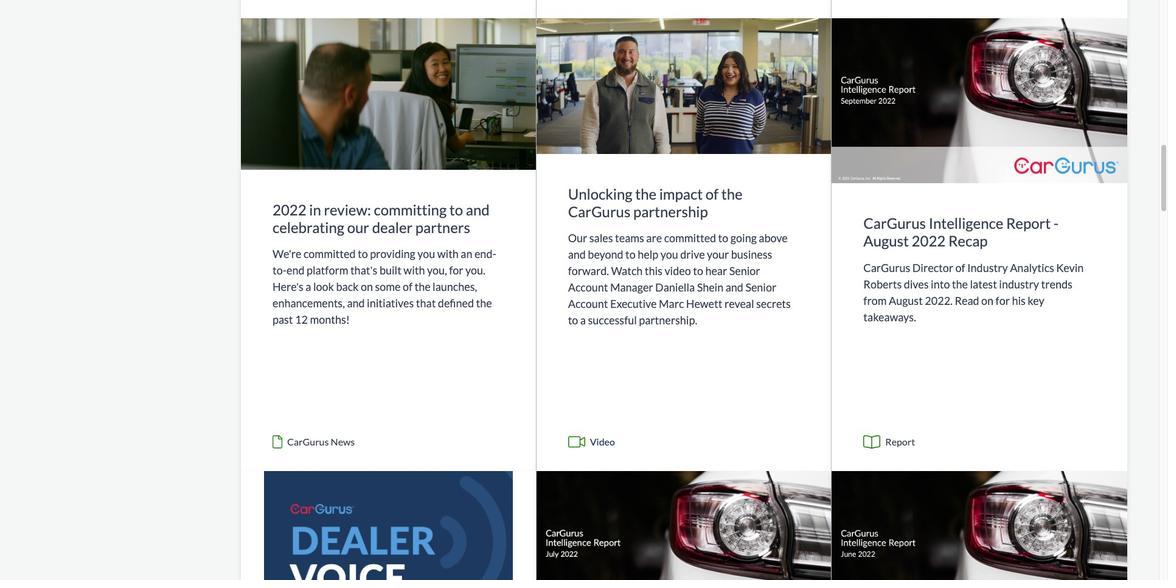 Task type: vqa. For each thing, say whether or not it's contained in the screenshot.
Want
no



Task type: locate. For each thing, give the bounding box(es) containing it.
the left impact
[[636, 185, 657, 203]]

above
[[759, 232, 788, 245]]

you up video at top
[[661, 248, 679, 261]]

trends
[[1042, 277, 1073, 291]]

cargurus left news
[[287, 436, 329, 447]]

1 horizontal spatial you
[[661, 248, 679, 261]]

on inside we're committed to providing you with an end- to-end platform that's built with you, for you. here's a look back on some of the launches, enhancements, and initiatives that defined the past 12 months!
[[361, 280, 373, 294]]

cargurus inside cargurus director of industry analytics kevin roberts dives into the latest industry trends from august 2022. read on for his key takeaways.
[[864, 261, 911, 274]]

providing
[[370, 247, 416, 261]]

news
[[331, 436, 355, 447]]

august
[[864, 232, 909, 249], [889, 294, 923, 307]]

report
[[1007, 214, 1051, 232], [886, 436, 916, 447]]

0 horizontal spatial for
[[449, 264, 464, 277]]

partnership.
[[639, 314, 698, 327]]

to down teams
[[626, 248, 636, 261]]

0 vertical spatial with
[[437, 247, 459, 261]]

2 vertical spatial of
[[403, 280, 413, 294]]

the
[[636, 185, 657, 203], [722, 185, 743, 203], [952, 277, 968, 291], [415, 280, 431, 294], [476, 297, 492, 310]]

senior
[[730, 264, 761, 278], [746, 281, 777, 294]]

on down that's
[[361, 280, 373, 294]]

to up an
[[450, 201, 463, 218]]

account
[[568, 281, 608, 294], [568, 297, 608, 311]]

cargurus director of industry analytics kevin roberts dives into the latest industry trends from august 2022. read on for his key takeaways.
[[864, 261, 1084, 324]]

to up that's
[[358, 247, 368, 261]]

impact
[[660, 185, 703, 203]]

analytics
[[1010, 261, 1055, 274]]

1 vertical spatial report
[[886, 436, 916, 447]]

a
[[306, 280, 311, 294], [581, 314, 586, 327]]

0 vertical spatial account
[[568, 281, 608, 294]]

and up reveal
[[726, 281, 744, 294]]

1 horizontal spatial for
[[996, 294, 1010, 307]]

key
[[1028, 294, 1045, 307]]

0 vertical spatial for
[[449, 264, 464, 277]]

you up you,
[[418, 247, 435, 261]]

director
[[913, 261, 954, 274]]

1 vertical spatial committed
[[304, 247, 356, 261]]

0 vertical spatial a
[[306, 280, 311, 294]]

and
[[466, 201, 490, 218], [568, 248, 586, 261], [726, 281, 744, 294], [347, 297, 365, 310]]

2022 up director
[[912, 232, 946, 249]]

1 horizontal spatial committed
[[664, 232, 717, 245]]

2022.
[[925, 294, 953, 307]]

committed inside we're committed to providing you with an end- to-end platform that's built with you, for you. here's a look back on some of the launches, enhancements, and initiatives that defined the past 12 months!
[[304, 247, 356, 261]]

look
[[313, 280, 334, 294]]

account up successful
[[568, 297, 608, 311]]

cargurus
[[568, 202, 631, 220], [864, 214, 926, 232], [864, 261, 911, 274], [287, 436, 329, 447]]

with
[[437, 247, 459, 261], [404, 264, 425, 277]]

you
[[418, 247, 435, 261], [661, 248, 679, 261]]

cargurus up roberts
[[864, 261, 911, 274]]

takeaways.
[[864, 310, 917, 324]]

committed inside our sales teams are committed to going above and beyond to help you drive your business forward. watch this video to hear senior account manager daniella shein and senior account executive marc hewett reveal secrets to a successful partnership.
[[664, 232, 717, 245]]

1 vertical spatial with
[[404, 264, 425, 277]]

recap
[[949, 232, 988, 249]]

defined
[[438, 297, 474, 310]]

2 horizontal spatial of
[[956, 261, 966, 274]]

kevin
[[1057, 261, 1084, 274]]

cargurus up director
[[864, 214, 926, 232]]

our
[[347, 218, 369, 236]]

1 horizontal spatial report
[[1007, 214, 1051, 232]]

0 horizontal spatial committed
[[304, 247, 356, 261]]

0 horizontal spatial of
[[403, 280, 413, 294]]

a left successful
[[581, 314, 586, 327]]

with left an
[[437, 247, 459, 261]]

1 vertical spatial for
[[996, 294, 1010, 307]]

1 vertical spatial of
[[956, 261, 966, 274]]

of right some
[[403, 280, 413, 294]]

to up "your"
[[719, 232, 729, 245]]

you inside we're committed to providing you with an end- to-end platform that's built with you, for you. here's a look back on some of the launches, enhancements, and initiatives that defined the past 12 months!
[[418, 247, 435, 261]]

the up read
[[952, 277, 968, 291]]

1 account from the top
[[568, 281, 608, 294]]

watch
[[611, 264, 643, 278]]

0 vertical spatial 2022
[[273, 201, 307, 218]]

0 horizontal spatial you
[[418, 247, 435, 261]]

with left you,
[[404, 264, 425, 277]]

to
[[450, 201, 463, 218], [719, 232, 729, 245], [358, 247, 368, 261], [626, 248, 636, 261], [693, 264, 704, 278], [568, 314, 578, 327]]

of inside we're committed to providing you with an end- to-end platform that's built with you, for you. here's a look back on some of the launches, enhancements, and initiatives that defined the past 12 months!
[[403, 280, 413, 294]]

some
[[375, 280, 401, 294]]

0 horizontal spatial 2022
[[273, 201, 307, 218]]

review:
[[324, 201, 371, 218]]

end
[[287, 264, 305, 277]]

we're
[[273, 247, 302, 261]]

1 horizontal spatial with
[[437, 247, 459, 261]]

image to illustrate article content image
[[241, 18, 536, 170], [537, 18, 832, 154], [832, 18, 1128, 183], [241, 471, 536, 580], [537, 471, 832, 580], [832, 471, 1128, 580]]

cargurus up sales
[[568, 202, 631, 220]]

0 vertical spatial report
[[1007, 214, 1051, 232]]

help
[[638, 248, 659, 261]]

partnership
[[634, 202, 708, 220]]

hewett
[[686, 297, 723, 311]]

that
[[416, 297, 436, 310]]

on
[[361, 280, 373, 294], [982, 294, 994, 307]]

celebrating
[[273, 218, 345, 236]]

1 horizontal spatial of
[[706, 185, 719, 203]]

august inside cargurus intelligence report - august 2022 recap
[[864, 232, 909, 249]]

august up roberts
[[864, 232, 909, 249]]

committed up the platform
[[304, 247, 356, 261]]

and inside 2022 in review: committing to and celebrating our dealer partners
[[466, 201, 490, 218]]

to down drive at the top of page
[[693, 264, 704, 278]]

of
[[706, 185, 719, 203], [956, 261, 966, 274], [403, 280, 413, 294]]

for left his on the bottom right
[[996, 294, 1010, 307]]

for
[[449, 264, 464, 277], [996, 294, 1010, 307]]

dives
[[904, 277, 929, 291]]

committing
[[374, 201, 447, 218]]

2022 inside 2022 in review: committing to and celebrating our dealer partners
[[273, 201, 307, 218]]

1 horizontal spatial a
[[581, 314, 586, 327]]

for up launches,
[[449, 264, 464, 277]]

cargurus inside cargurus intelligence report - august 2022 recap
[[864, 214, 926, 232]]

0 horizontal spatial report
[[886, 436, 916, 447]]

to left successful
[[568, 314, 578, 327]]

on down latest
[[982, 294, 994, 307]]

and up end-
[[466, 201, 490, 218]]

built
[[380, 264, 402, 277]]

account down forward.
[[568, 281, 608, 294]]

senior up secrets
[[746, 281, 777, 294]]

initiatives
[[367, 297, 414, 310]]

on inside cargurus director of industry analytics kevin roberts dives into the latest industry trends from august 2022. read on for his key takeaways.
[[982, 294, 994, 307]]

forward.
[[568, 264, 609, 278]]

the right defined at the bottom of the page
[[476, 297, 492, 310]]

committed up drive at the top of page
[[664, 232, 717, 245]]

of left industry
[[956, 261, 966, 274]]

august down dives
[[889, 294, 923, 307]]

0 horizontal spatial on
[[361, 280, 373, 294]]

the inside cargurus director of industry analytics kevin roberts dives into the latest industry trends from august 2022. read on for his key takeaways.
[[952, 277, 968, 291]]

1 vertical spatial a
[[581, 314, 586, 327]]

manager
[[610, 281, 653, 294]]

and down back
[[347, 297, 365, 310]]

2022
[[273, 201, 307, 218], [912, 232, 946, 249]]

senior down business
[[730, 264, 761, 278]]

teams
[[615, 232, 645, 245]]

1 vertical spatial august
[[889, 294, 923, 307]]

0 horizontal spatial a
[[306, 280, 311, 294]]

1 vertical spatial account
[[568, 297, 608, 311]]

you inside our sales teams are committed to going above and beyond to help you drive your business forward. watch this video to hear senior account manager daniella shein and senior account executive marc hewett reveal secrets to a successful partnership.
[[661, 248, 679, 261]]

of right impact
[[706, 185, 719, 203]]

1 horizontal spatial on
[[982, 294, 994, 307]]

0 vertical spatial of
[[706, 185, 719, 203]]

0 vertical spatial committed
[[664, 232, 717, 245]]

cargurus inside unlocking the impact of the cargurus partnership
[[568, 202, 631, 220]]

this
[[645, 264, 663, 278]]

cargurus for cargurus director of industry analytics kevin roberts dives into the latest industry trends from august 2022. read on for his key takeaways.
[[864, 261, 911, 274]]

2022 left in at left
[[273, 201, 307, 218]]

1 vertical spatial 2022
[[912, 232, 946, 249]]

1 horizontal spatial 2022
[[912, 232, 946, 249]]

a left look
[[306, 280, 311, 294]]

report inside cargurus intelligence report - august 2022 recap
[[1007, 214, 1051, 232]]

of inside cargurus director of industry analytics kevin roberts dives into the latest industry trends from august 2022. read on for his key takeaways.
[[956, 261, 966, 274]]

an
[[461, 247, 473, 261]]

platform
[[307, 264, 348, 277]]

committed
[[664, 232, 717, 245], [304, 247, 356, 261]]

0 vertical spatial august
[[864, 232, 909, 249]]

and inside we're committed to providing you with an end- to-end platform that's built with you, for you. here's a look back on some of the launches, enhancements, and initiatives that defined the past 12 months!
[[347, 297, 365, 310]]



Task type: describe. For each thing, give the bounding box(es) containing it.
and down the 'our'
[[568, 248, 586, 261]]

-
[[1054, 214, 1059, 232]]

to inside we're committed to providing you with an end- to-end platform that's built with you, for you. here's a look back on some of the launches, enhancements, and initiatives that defined the past 12 months!
[[358, 247, 368, 261]]

we're committed to providing you with an end- to-end platform that's built with you, for you. here's a look back on some of the launches, enhancements, and initiatives that defined the past 12 months!
[[273, 247, 496, 326]]

video
[[590, 436, 615, 447]]

dealer
[[372, 218, 413, 236]]

reveal
[[725, 297, 754, 311]]

shein
[[697, 281, 724, 294]]

here's
[[273, 280, 304, 294]]

industry
[[1000, 277, 1040, 291]]

launches,
[[433, 280, 477, 294]]

a inside our sales teams are committed to going above and beyond to help you drive your business forward. watch this video to hear senior account manager daniella shein and senior account executive marc hewett reveal secrets to a successful partnership.
[[581, 314, 586, 327]]

are
[[647, 232, 662, 245]]

his
[[1012, 294, 1026, 307]]

our sales teams are committed to going above and beyond to help you drive your business forward. watch this video to hear senior account manager daniella shein and senior account executive marc hewett reveal secrets to a successful partnership.
[[568, 232, 791, 327]]

sales
[[590, 232, 613, 245]]

unlocking the impact of the cargurus partnership
[[568, 185, 743, 220]]

0 horizontal spatial with
[[404, 264, 425, 277]]

you,
[[427, 264, 447, 277]]

into
[[931, 277, 950, 291]]

from
[[864, 294, 887, 307]]

you.
[[466, 264, 486, 277]]

cargurus news
[[287, 436, 355, 447]]

unlocking
[[568, 185, 633, 203]]

latest
[[971, 277, 998, 291]]

partners
[[416, 218, 470, 236]]

of inside unlocking the impact of the cargurus partnership
[[706, 185, 719, 203]]

to inside 2022 in review: committing to and celebrating our dealer partners
[[450, 201, 463, 218]]

the up going
[[722, 185, 743, 203]]

for inside cargurus director of industry analytics kevin roberts dives into the latest industry trends from august 2022. read on for his key takeaways.
[[996, 294, 1010, 307]]

cargurus for cargurus intelligence report - august 2022 recap
[[864, 214, 926, 232]]

to-
[[273, 264, 287, 277]]

marc
[[659, 297, 684, 311]]

business
[[731, 248, 773, 261]]

executive
[[610, 297, 657, 311]]

read
[[955, 294, 980, 307]]

the up that
[[415, 280, 431, 294]]

past
[[273, 313, 293, 326]]

for inside we're committed to providing you with an end- to-end platform that's built with you, for you. here's a look back on some of the launches, enhancements, and initiatives that defined the past 12 months!
[[449, 264, 464, 277]]

secrets
[[757, 297, 791, 311]]

1 vertical spatial senior
[[746, 281, 777, 294]]

hear
[[706, 264, 728, 278]]

daniella
[[656, 281, 695, 294]]

industry
[[968, 261, 1008, 274]]

intelligence
[[929, 214, 1004, 232]]

months!
[[310, 313, 350, 326]]

2022 inside cargurus intelligence report - august 2022 recap
[[912, 232, 946, 249]]

your
[[707, 248, 729, 261]]

2 account from the top
[[568, 297, 608, 311]]

cargurus intelligence report - august 2022 recap
[[864, 214, 1059, 249]]

back
[[336, 280, 359, 294]]

roberts
[[864, 277, 902, 291]]

august inside cargurus director of industry analytics kevin roberts dives into the latest industry trends from august 2022. read on for his key takeaways.
[[889, 294, 923, 307]]

a inside we're committed to providing you with an end- to-end platform that's built with you, for you. here's a look back on some of the launches, enhancements, and initiatives that defined the past 12 months!
[[306, 280, 311, 294]]

0 vertical spatial senior
[[730, 264, 761, 278]]

going
[[731, 232, 757, 245]]

in
[[309, 201, 321, 218]]

successful
[[588, 314, 637, 327]]

drive
[[681, 248, 705, 261]]

that's
[[351, 264, 378, 277]]

video
[[665, 264, 691, 278]]

beyond
[[588, 248, 624, 261]]

our
[[568, 232, 588, 245]]

end-
[[475, 247, 496, 261]]

enhancements,
[[273, 297, 345, 310]]

2022 in review: committing to and celebrating our dealer partners
[[273, 201, 490, 236]]

12
[[295, 313, 308, 326]]

cargurus for cargurus news
[[287, 436, 329, 447]]



